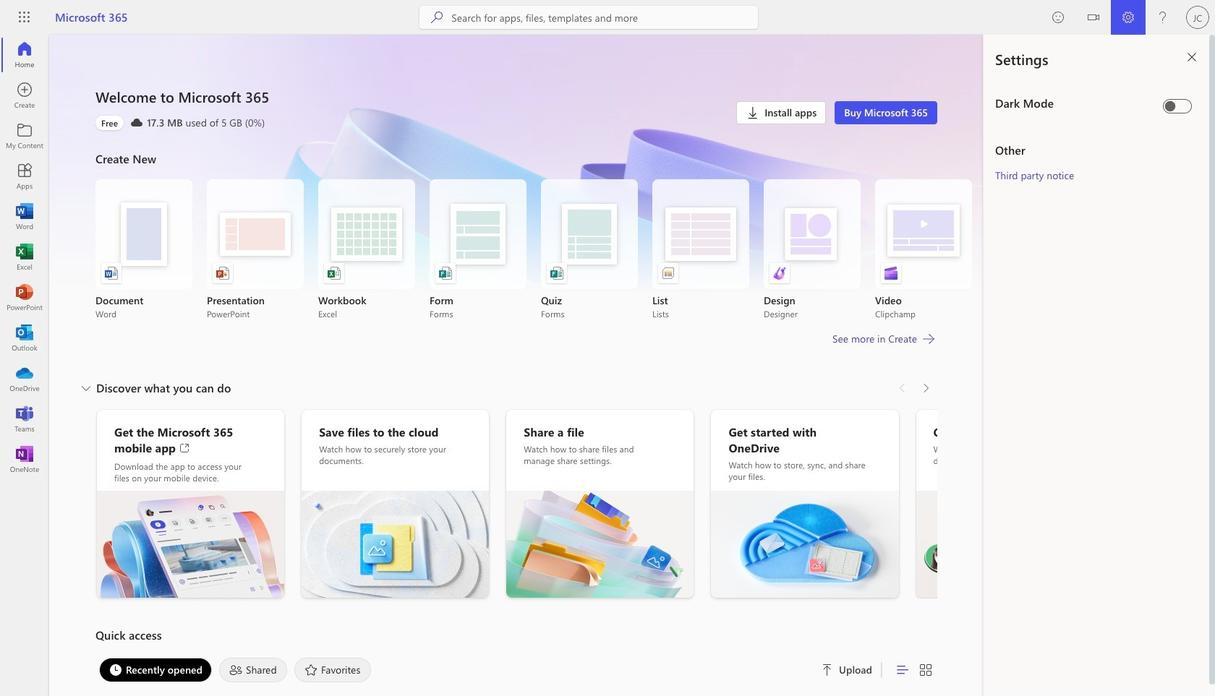 Task type: locate. For each thing, give the bounding box(es) containing it.
tab list
[[95, 655, 804, 686]]

onenote image
[[17, 453, 32, 467]]

region
[[940, 35, 1215, 697], [984, 35, 1215, 697]]

powerpoint presentation image
[[216, 266, 230, 281]]

lists list image
[[661, 266, 676, 281]]

banner
[[0, 0, 1215, 38]]

create image
[[17, 88, 32, 103]]

excel workbook image
[[327, 266, 341, 281]]

word image
[[17, 210, 32, 224]]

2 tab from the left
[[216, 658, 291, 683]]

collaborate in real time image
[[916, 491, 1107, 598]]

share a file image
[[507, 491, 694, 598]]

None search field
[[420, 6, 758, 29]]

shared element
[[219, 658, 287, 683]]

navigation
[[0, 35, 49, 480]]

apps image
[[17, 169, 32, 184]]

dark mode element
[[995, 95, 1157, 111]]

excel image
[[17, 250, 32, 265]]

tab
[[95, 658, 216, 683], [216, 658, 291, 683], [291, 658, 375, 683]]

onedrive image
[[17, 372, 32, 386]]

get started with onedrive image
[[711, 491, 899, 598]]

word document image
[[104, 266, 119, 281]]

application
[[0, 35, 1109, 697]]

teams image
[[17, 412, 32, 427]]

favorites element
[[294, 658, 371, 683]]

designer design image
[[773, 266, 787, 281], [773, 266, 787, 281]]

get the microsoft 365 mobile app image
[[97, 491, 284, 598]]

list
[[95, 179, 972, 320]]

1 tab from the left
[[95, 658, 216, 683]]

other element
[[995, 142, 1198, 158]]



Task type: describe. For each thing, give the bounding box(es) containing it.
powerpoint image
[[17, 291, 32, 305]]

home image
[[17, 48, 32, 62]]

this account doesn't have a microsoft 365 subscription. click to view your benefits. tooltip
[[95, 116, 124, 130]]

jc image
[[1186, 6, 1209, 29]]

recently opened element
[[99, 658, 212, 683]]

Search box. Suggestions appear as you type. search field
[[452, 6, 758, 29]]

my content image
[[17, 129, 32, 143]]

3 tab from the left
[[291, 658, 375, 683]]

new quiz image
[[550, 266, 564, 281]]

1 region from the left
[[940, 35, 1215, 697]]

outlook image
[[17, 331, 32, 346]]

forms survey image
[[438, 266, 453, 281]]

create new element
[[95, 148, 972, 377]]

clipchamp video image
[[884, 266, 898, 281]]

save files to the cloud image
[[302, 491, 489, 598]]

next image
[[919, 377, 933, 400]]

2 region from the left
[[984, 35, 1215, 697]]



Task type: vqa. For each thing, say whether or not it's contained in the screenshot.
Collaborate in real time "image"
yes



